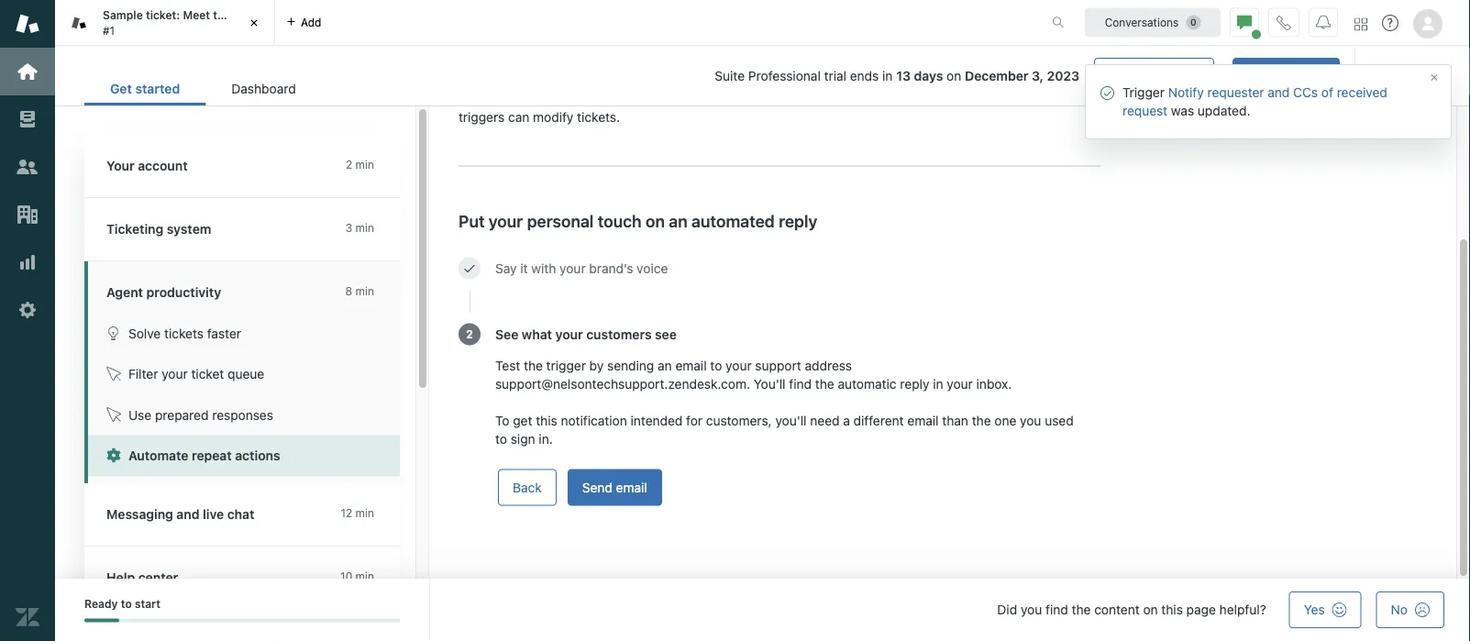 Task type: vqa. For each thing, say whether or not it's contained in the screenshot.
the bottommost in
yes



Task type: locate. For each thing, give the bounding box(es) containing it.
1 vertical spatial in
[[933, 376, 943, 391]]

you right one
[[1020, 413, 1041, 428]]

customers image
[[16, 155, 39, 179]]

updated
[[639, 92, 688, 107]]

reply right 'automated'
[[779, 212, 817, 231]]

2 horizontal spatial and
[[1268, 85, 1290, 100]]

1 vertical spatial 2
[[466, 328, 473, 341]]

on up the group.
[[946, 68, 961, 83]]

use prepared responses button
[[88, 394, 400, 435]]

notify requester and ccs of received request link
[[1122, 85, 1387, 118]]

customers
[[459, 92, 521, 107], [586, 327, 652, 342]]

1 vertical spatial on
[[646, 212, 665, 231]]

help center heading
[[84, 547, 418, 610]]

need
[[810, 413, 840, 428]]

to inside footer
[[121, 597, 132, 610]]

main element
[[0, 0, 55, 641]]

min right 12
[[355, 507, 374, 520]]

min right 3
[[355, 221, 374, 234]]

additionally,
[[982, 92, 1054, 107]]

meet
[[183, 9, 210, 22]]

2 inside put your personal touch on an automated reply region
[[466, 328, 473, 341]]

address
[[805, 358, 852, 373]]

1 vertical spatial email
[[907, 413, 939, 428]]

0 horizontal spatial 2
[[346, 158, 352, 171]]

reply
[[779, 212, 817, 231], [900, 376, 929, 391]]

0 vertical spatial this
[[536, 413, 557, 428]]

to inside triggers help you save time and effort by automating repeat tasks. popular triggers include notifying customers when their ticket is updated or routing requests to a specialized agent group. additionally, triggers can modify tickets.
[[808, 92, 820, 107]]

solve
[[128, 326, 161, 341]]

send email
[[582, 480, 647, 495]]

2
[[346, 158, 352, 171], [466, 328, 473, 341]]

tab list
[[84, 72, 322, 105]]

8
[[345, 285, 352, 298]]

put your personal touch on an automated reply region
[[459, 73, 1100, 549]]

by inside 'test the trigger by sending an email to your support address support@nelsontechsupport.zendesk.com. you'll find the automatic reply in your inbox.'
[[589, 358, 604, 373]]

repeat up requests
[[774, 74, 812, 89]]

1 horizontal spatial ticket
[[234, 9, 264, 22]]

popular
[[854, 74, 899, 89]]

include
[[952, 74, 995, 89]]

faster
[[207, 326, 241, 341]]

a down tasks.
[[823, 92, 830, 107]]

triggers down triggers
[[459, 110, 505, 125]]

your right with
[[560, 261, 586, 276]]

can
[[508, 110, 529, 125]]

section
[[336, 58, 1340, 94]]

customers up sending
[[586, 327, 652, 342]]

1 horizontal spatial a
[[843, 413, 850, 428]]

0 horizontal spatial find
[[789, 376, 812, 391]]

your right the filter
[[162, 366, 188, 381]]

compare
[[1110, 68, 1164, 83]]

actions
[[235, 448, 280, 463]]

repeat down use prepared responses
[[192, 448, 232, 463]]

min inside 'ticketing system' heading
[[355, 221, 374, 234]]

min inside your account heading
[[355, 158, 374, 171]]

and left live
[[176, 507, 199, 522]]

tab list containing get started
[[84, 72, 322, 105]]

to down to
[[495, 431, 507, 446]]

0 vertical spatial a
[[823, 92, 830, 107]]

repeat
[[774, 74, 812, 89], [192, 448, 232, 463]]

ready
[[84, 597, 118, 610]]

and inside triggers help you save time and effort by automating repeat tasks. popular triggers include notifying customers when their ticket is updated or routing requests to a specialized agent group. additionally, triggers can modify tickets.
[[624, 74, 646, 89]]

1 vertical spatial this
[[1161, 602, 1183, 617]]

by up or
[[686, 74, 700, 89]]

your inside 'button'
[[162, 366, 188, 381]]

min inside messaging and live chat heading
[[355, 507, 374, 520]]

footer containing did you find the content on this page helpful?
[[55, 579, 1470, 641]]

in up 'than'
[[933, 376, 943, 391]]

0 vertical spatial repeat
[[774, 74, 812, 89]]

the right meet on the left of page
[[213, 9, 231, 22]]

1 horizontal spatial by
[[686, 74, 700, 89]]

page
[[1186, 602, 1216, 617]]

5 min from the top
[[355, 570, 374, 583]]

2 horizontal spatial email
[[907, 413, 939, 428]]

1 vertical spatial find
[[1046, 602, 1068, 617]]

plans
[[1167, 68, 1199, 83]]

0 horizontal spatial and
[[176, 507, 199, 522]]

0 horizontal spatial customers
[[459, 92, 521, 107]]

tab
[[55, 0, 275, 46]]

1 horizontal spatial repeat
[[774, 74, 812, 89]]

0 vertical spatial find
[[789, 376, 812, 391]]

2 inside your account heading
[[346, 158, 352, 171]]

email inside 'to get this notification intended for customers, you'll need a different email than the one you used to sign in.'
[[907, 413, 939, 428]]

1 vertical spatial reply
[[900, 376, 929, 391]]

customers down triggers
[[459, 92, 521, 107]]

2 vertical spatial you
[[1021, 602, 1042, 617]]

automate repeat actions
[[128, 448, 280, 463]]

2 horizontal spatial ticket
[[590, 92, 623, 107]]

your up trigger
[[555, 327, 583, 342]]

yes button
[[1289, 592, 1362, 628]]

your
[[106, 158, 135, 173]]

request
[[1122, 103, 1168, 118]]

support
[[755, 358, 801, 373]]

1 horizontal spatial in
[[933, 376, 943, 391]]

filter your ticket queue button
[[88, 354, 400, 394]]

chat
[[227, 507, 254, 522]]

0 horizontal spatial triggers
[[459, 110, 505, 125]]

0 vertical spatial customers
[[459, 92, 521, 107]]

you up when
[[540, 74, 561, 89]]

tabs tab list
[[55, 0, 1033, 46]]

ticket inside triggers help you save time and effort by automating repeat tasks. popular triggers include notifying customers when their ticket is updated or routing requests to a specialized agent group. additionally, triggers can modify tickets.
[[590, 92, 623, 107]]

1 vertical spatial by
[[589, 358, 604, 373]]

tickets.
[[577, 110, 620, 125]]

account
[[138, 158, 188, 173]]

sample
[[103, 9, 143, 22]]

ticket left queue
[[191, 366, 224, 381]]

4 min from the top
[[355, 507, 374, 520]]

1 horizontal spatial triggers
[[903, 74, 949, 89]]

2 vertical spatial email
[[616, 480, 647, 495]]

modify
[[533, 110, 574, 125]]

status containing trigger
[[1085, 64, 1452, 139]]

0 vertical spatial you
[[540, 74, 561, 89]]

touch
[[598, 212, 642, 231]]

on right content
[[1143, 602, 1158, 617]]

2 vertical spatial ticket
[[191, 366, 224, 381]]

1 vertical spatial you
[[1020, 413, 1041, 428]]

zendesk support image
[[16, 12, 39, 36]]

conversations button
[[1085, 8, 1221, 37]]

1 horizontal spatial on
[[946, 68, 961, 83]]

to inside 'to get this notification intended for customers, you'll need a different email than the one you used to sign in.'
[[495, 431, 507, 446]]

your
[[489, 212, 523, 231], [560, 261, 586, 276], [555, 327, 583, 342], [726, 358, 752, 373], [162, 366, 188, 381], [947, 376, 973, 391]]

2 vertical spatial on
[[1143, 602, 1158, 617]]

the left content
[[1072, 602, 1091, 617]]

to down tasks.
[[808, 92, 820, 107]]

1 horizontal spatial 2
[[466, 328, 473, 341]]

help
[[106, 570, 135, 585]]

close image
[[245, 14, 263, 32]]

0 vertical spatial email
[[675, 358, 707, 373]]

professional
[[748, 68, 821, 83]]

an
[[669, 212, 688, 231], [658, 358, 672, 373]]

email down see
[[675, 358, 707, 373]]

automate
[[128, 448, 188, 463]]

0 vertical spatial by
[[686, 74, 700, 89]]

status
[[1085, 64, 1452, 139]]

0 vertical spatial triggers
[[903, 74, 949, 89]]

1 horizontal spatial this
[[1161, 602, 1183, 617]]

close image
[[1429, 72, 1440, 83]]

0 vertical spatial in
[[882, 68, 893, 83]]

0 horizontal spatial on
[[646, 212, 665, 231]]

by right trigger
[[589, 358, 604, 373]]

3 min
[[345, 221, 374, 234]]

tab containing sample ticket: meet the ticket
[[55, 0, 275, 46]]

1 vertical spatial an
[[658, 358, 672, 373]]

by inside triggers help you save time and effort by automating repeat tasks. popular triggers include notifying customers when their ticket is updated or routing requests to a specialized agent group. additionally, triggers can modify tickets.
[[686, 74, 700, 89]]

0 horizontal spatial in
[[882, 68, 893, 83]]

2 horizontal spatial on
[[1143, 602, 1158, 617]]

zendesk products image
[[1355, 18, 1367, 31]]

0 vertical spatial an
[[669, 212, 688, 231]]

repeat inside automate repeat actions button
[[192, 448, 232, 463]]

3 min from the top
[[355, 285, 374, 298]]

an for automated
[[669, 212, 688, 231]]

this left page
[[1161, 602, 1183, 617]]

send email button
[[567, 469, 662, 506]]

on right touch
[[646, 212, 665, 231]]

you inside triggers help you save time and effort by automating repeat tasks. popular triggers include notifying customers when their ticket is updated or routing requests to a specialized agent group. additionally, triggers can modify tickets.
[[540, 74, 561, 89]]

0 horizontal spatial a
[[823, 92, 830, 107]]

you right did at the bottom right
[[1021, 602, 1042, 617]]

12 min
[[341, 507, 374, 520]]

reply right automatic
[[900, 376, 929, 391]]

days
[[914, 68, 943, 83]]

2 for 2
[[466, 328, 473, 341]]

1 vertical spatial ticket
[[590, 92, 623, 107]]

an left 'automated'
[[669, 212, 688, 231]]

1 horizontal spatial reply
[[900, 376, 929, 391]]

started
[[135, 81, 180, 96]]

min inside agent productivity "heading"
[[355, 285, 374, 298]]

different
[[853, 413, 904, 428]]

1 horizontal spatial and
[[624, 74, 646, 89]]

footer
[[55, 579, 1470, 641]]

productivity
[[146, 285, 221, 300]]

1 vertical spatial repeat
[[192, 448, 232, 463]]

prepared
[[155, 407, 209, 422]]

notify requester and ccs of received request
[[1122, 85, 1387, 118]]

to
[[808, 92, 820, 107], [710, 358, 722, 373], [495, 431, 507, 446], [121, 597, 132, 610]]

0 horizontal spatial ticket
[[191, 366, 224, 381]]

2 up 3
[[346, 158, 352, 171]]

and left ccs
[[1268, 85, 1290, 100]]

min up 3 min
[[355, 158, 374, 171]]

0 vertical spatial 2
[[346, 158, 352, 171]]

1 min from the top
[[355, 158, 374, 171]]

reporting image
[[16, 250, 39, 274]]

min
[[355, 158, 374, 171], [355, 221, 374, 234], [355, 285, 374, 298], [355, 507, 374, 520], [355, 570, 374, 583]]

1 horizontal spatial customers
[[586, 327, 652, 342]]

0 horizontal spatial repeat
[[192, 448, 232, 463]]

email right send
[[616, 480, 647, 495]]

10
[[340, 570, 352, 583]]

triggers up agent
[[903, 74, 949, 89]]

an down see
[[658, 358, 672, 373]]

personal
[[527, 212, 594, 231]]

messaging
[[106, 507, 173, 522]]

inbox.
[[976, 376, 1012, 391]]

and up is
[[624, 74, 646, 89]]

email left 'than'
[[907, 413, 939, 428]]

to up the customers,
[[710, 358, 722, 373]]

find down support
[[789, 376, 812, 391]]

10 min
[[340, 570, 374, 583]]

their
[[559, 92, 586, 107]]

effort
[[650, 74, 682, 89]]

a inside triggers help you save time and effort by automating repeat tasks. popular triggers include notifying customers when their ticket is updated or routing requests to a specialized agent group. additionally, triggers can modify tickets.
[[823, 92, 830, 107]]

1 vertical spatial a
[[843, 413, 850, 428]]

1 horizontal spatial email
[[675, 358, 707, 373]]

ticket right meet on the left of page
[[234, 9, 264, 22]]

0 vertical spatial on
[[946, 68, 961, 83]]

to left the start
[[121, 597, 132, 610]]

you inside 'to get this notification intended for customers, you'll need a different email than the one you used to sign in.'
[[1020, 413, 1041, 428]]

ticket down the time
[[590, 92, 623, 107]]

a right need
[[843, 413, 850, 428]]

0 horizontal spatial email
[[616, 480, 647, 495]]

responses
[[212, 407, 273, 422]]

find right did at the bottom right
[[1046, 602, 1068, 617]]

the left one
[[972, 413, 991, 428]]

min inside the 'help center' heading
[[355, 570, 374, 583]]

2 left see
[[466, 328, 473, 341]]

you'll
[[775, 413, 807, 428]]

an inside 'test the trigger by sending an email to your support address support@nelsontechsupport.zendesk.com. you'll find the automatic reply in your inbox.'
[[658, 358, 672, 373]]

in left 13
[[882, 68, 893, 83]]

agent productivity
[[106, 285, 221, 300]]

min right 10 at the bottom of page
[[355, 570, 374, 583]]

3,
[[1032, 68, 1044, 83]]

start
[[135, 597, 160, 610]]

say it with your brand's voice
[[495, 261, 668, 276]]

the down address
[[815, 376, 834, 391]]

sign
[[511, 431, 535, 446]]

notifications image
[[1316, 15, 1331, 30]]

this up in.
[[536, 413, 557, 428]]

0 vertical spatial ticket
[[234, 9, 264, 22]]

your account heading
[[84, 135, 418, 198]]

8 min
[[345, 285, 374, 298]]

min for agent productivity
[[355, 285, 374, 298]]

0 horizontal spatial this
[[536, 413, 557, 428]]

notifying
[[998, 74, 1050, 89]]

see
[[495, 327, 518, 342]]

your right "put" at top left
[[489, 212, 523, 231]]

your left support
[[726, 358, 752, 373]]

0 horizontal spatial by
[[589, 358, 604, 373]]

2 min from the top
[[355, 221, 374, 234]]

now
[[1416, 68, 1441, 83]]

sending
[[607, 358, 654, 373]]

repeat inside triggers help you save time and effort by automating repeat tasks. popular triggers include notifying customers when their ticket is updated or routing requests to a specialized agent group. additionally, triggers can modify tickets.
[[774, 74, 812, 89]]

0 horizontal spatial reply
[[779, 212, 817, 231]]

ticket
[[234, 9, 264, 22], [590, 92, 623, 107], [191, 366, 224, 381]]

min right 8 in the left top of the page
[[355, 285, 374, 298]]



Task type: describe. For each thing, give the bounding box(es) containing it.
ticket inside filter your ticket queue 'button'
[[191, 366, 224, 381]]

and inside heading
[[176, 507, 199, 522]]

email inside 'test the trigger by sending an email to your support address support@nelsontechsupport.zendesk.com. you'll find the automatic reply in your inbox.'
[[675, 358, 707, 373]]

suite
[[715, 68, 745, 83]]

group.
[[941, 92, 979, 107]]

routing
[[708, 92, 750, 107]]

queue
[[228, 366, 264, 381]]

organizations image
[[16, 203, 39, 227]]

section containing compare plans
[[336, 58, 1340, 94]]

december
[[965, 68, 1028, 83]]

ticket:
[[146, 9, 180, 22]]

what
[[522, 327, 552, 342]]

on inside put your personal touch on an automated reply region
[[646, 212, 665, 231]]

of
[[1321, 85, 1333, 100]]

support@nelsontechsupport.zendesk.com.
[[495, 376, 750, 391]]

voice
[[637, 261, 668, 276]]

updated.
[[1198, 103, 1250, 118]]

with
[[531, 261, 556, 276]]

add button
[[275, 0, 332, 45]]

triggers help you save time and effort by automating repeat tasks. popular triggers include notifying customers when their ticket is updated or routing requests to a specialized agent group. additionally, triggers can modify tickets.
[[459, 74, 1054, 125]]

suite professional trial ends in 13 days on december 3, 2023
[[715, 68, 1079, 83]]

filter your ticket queue
[[128, 366, 264, 381]]

back button
[[498, 469, 556, 506]]

used
[[1045, 413, 1074, 428]]

time
[[595, 74, 621, 89]]

dashboard tab
[[206, 72, 322, 105]]

trigger
[[1122, 85, 1168, 100]]

automating
[[704, 74, 770, 89]]

send
[[582, 480, 612, 495]]

3
[[345, 221, 352, 234]]

no button
[[1376, 592, 1444, 628]]

for
[[686, 413, 702, 428]]

see
[[655, 327, 677, 342]]

chat now button
[[1370, 58, 1455, 94]]

2 for 2 min
[[346, 158, 352, 171]]

automate repeat actions button
[[88, 435, 400, 476]]

progress-bar progress bar
[[84, 618, 400, 622]]

views image
[[16, 107, 39, 131]]

compare plans button
[[1094, 58, 1214, 94]]

specialized
[[834, 92, 900, 107]]

email inside button
[[616, 480, 647, 495]]

the inside sample ticket: meet the ticket #1
[[213, 9, 231, 22]]

chat
[[1385, 68, 1413, 83]]

in.
[[539, 431, 553, 446]]

min for messaging and live chat
[[355, 507, 374, 520]]

conversations
[[1105, 16, 1179, 29]]

#1
[[103, 24, 115, 37]]

to inside 'test the trigger by sending an email to your support address support@nelsontechsupport.zendesk.com. you'll find the automatic reply in your inbox.'
[[710, 358, 722, 373]]

back
[[513, 480, 542, 495]]

received
[[1337, 85, 1387, 100]]

system
[[167, 221, 211, 237]]

find inside 'test the trigger by sending an email to your support address support@nelsontechsupport.zendesk.com. you'll find the automatic reply in your inbox.'
[[789, 376, 812, 391]]

a inside 'to get this notification intended for customers, you'll need a different email than the one you used to sign in.'
[[843, 413, 850, 428]]

chat now
[[1385, 68, 1441, 83]]

save
[[564, 74, 591, 89]]

get
[[110, 81, 132, 96]]

12
[[341, 507, 352, 520]]

admin image
[[16, 298, 39, 322]]

center
[[138, 570, 178, 585]]

1 vertical spatial customers
[[586, 327, 652, 342]]

get started image
[[16, 60, 39, 83]]

this inside 'to get this notification intended for customers, you'll need a different email than the one you used to sign in.'
[[536, 413, 557, 428]]

1 vertical spatial triggers
[[459, 110, 505, 125]]

tasks.
[[816, 74, 850, 89]]

an for email
[[658, 358, 672, 373]]

did
[[997, 602, 1017, 617]]

min for your account
[[355, 158, 374, 171]]

help center
[[106, 570, 178, 585]]

say
[[495, 261, 517, 276]]

than
[[942, 413, 968, 428]]

ccs
[[1293, 85, 1318, 100]]

helpful?
[[1219, 602, 1266, 617]]

brand's
[[589, 261, 633, 276]]

the right test
[[524, 358, 543, 373]]

ticketing system heading
[[84, 198, 418, 261]]

zendesk image
[[16, 605, 39, 629]]

yes
[[1304, 602, 1325, 617]]

ready to start
[[84, 597, 160, 610]]

2023
[[1047, 68, 1079, 83]]

your left inbox.
[[947, 376, 973, 391]]

the inside 'to get this notification intended for customers, you'll need a different email than the one you used to sign in.'
[[972, 413, 991, 428]]

was updated.
[[1168, 103, 1250, 118]]

button displays agent's chat status as online. image
[[1237, 15, 1252, 30]]

help
[[511, 74, 536, 89]]

see what your customers see
[[495, 327, 677, 342]]

ticketing
[[106, 221, 163, 237]]

automated
[[691, 212, 775, 231]]

1 horizontal spatial find
[[1046, 602, 1068, 617]]

December 3, 2023 text field
[[965, 68, 1079, 83]]

reply inside 'test the trigger by sending an email to your support address support@nelsontechsupport.zendesk.com. you'll find the automatic reply in your inbox.'
[[900, 376, 929, 391]]

one
[[994, 413, 1016, 428]]

min for help center
[[355, 570, 374, 583]]

requester
[[1207, 85, 1264, 100]]

add
[[301, 16, 321, 29]]

put your personal touch on an automated reply
[[459, 212, 817, 231]]

get help image
[[1382, 15, 1399, 31]]

agent
[[106, 285, 143, 300]]

intended
[[631, 413, 683, 428]]

customers inside triggers help you save time and effort by automating repeat tasks. popular triggers include notifying customers when their ticket is updated or routing requests to a specialized agent group. additionally, triggers can modify tickets.
[[459, 92, 521, 107]]

0 vertical spatial reply
[[779, 212, 817, 231]]

content
[[1094, 602, 1140, 617]]

in inside 'test the trigger by sending an email to your support address support@nelsontechsupport.zendesk.com. you'll find the automatic reply in your inbox.'
[[933, 376, 943, 391]]

progress bar image
[[84, 618, 119, 622]]

to
[[495, 413, 509, 428]]

messaging and live chat heading
[[84, 483, 418, 547]]

min for ticketing system
[[355, 221, 374, 234]]

no
[[1391, 602, 1408, 617]]

trigger
[[546, 358, 586, 373]]

to get this notification intended for customers, you'll need a different email than the one you used to sign in.
[[495, 413, 1074, 446]]

the inside footer
[[1072, 602, 1091, 617]]

your account
[[106, 158, 188, 173]]

agent productivity heading
[[84, 261, 418, 313]]

ticket inside sample ticket: meet the ticket #1
[[234, 9, 264, 22]]

requests
[[753, 92, 805, 107]]

is
[[626, 92, 636, 107]]

when
[[524, 92, 556, 107]]

did you find the content on this page helpful?
[[997, 602, 1266, 617]]

and inside notify requester and ccs of received request
[[1268, 85, 1290, 100]]

send email link
[[567, 469, 662, 506]]

in inside section
[[882, 68, 893, 83]]

triggers
[[459, 74, 507, 89]]

trial
[[824, 68, 846, 83]]

solve tickets faster button
[[88, 313, 400, 354]]

test the trigger by sending an email to your support address support@nelsontechsupport.zendesk.com. you'll find the automatic reply in your inbox.
[[495, 358, 1012, 391]]

dashboard
[[231, 81, 296, 96]]



